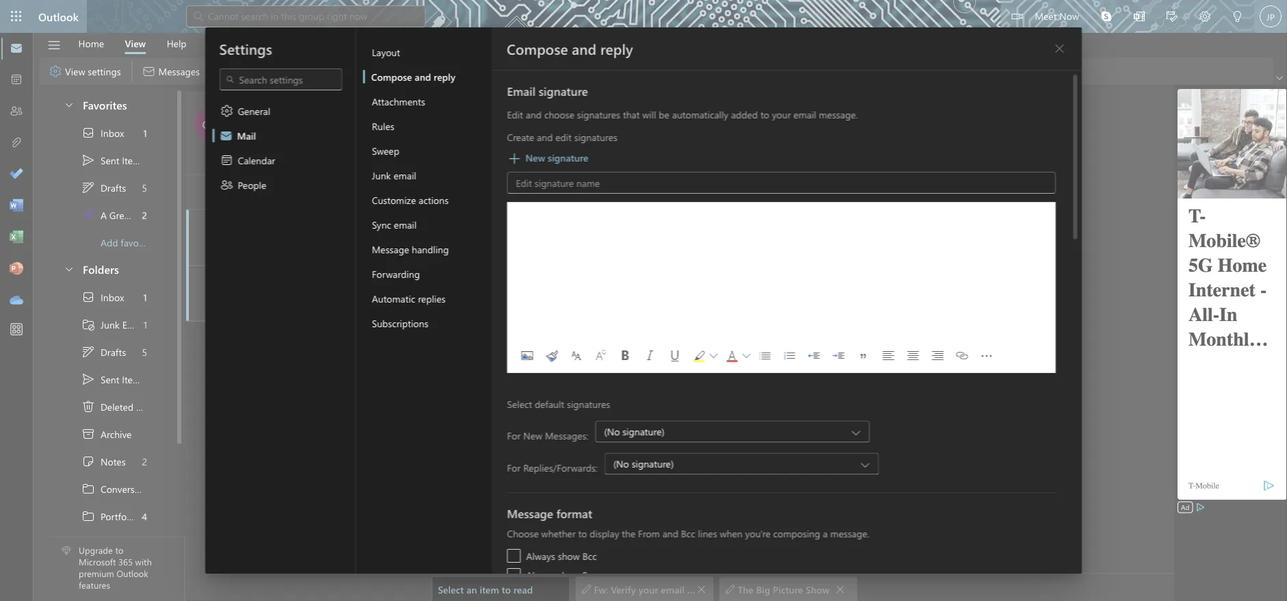 Task type: vqa. For each thing, say whether or not it's contained in the screenshot.
right 1:18
no



Task type: describe. For each thing, give the bounding box(es) containing it.
font color image
[[721, 345, 743, 367]]

actions
[[419, 193, 449, 206]]

 inside tree
[[81, 372, 95, 386]]

 button for favorites
[[57, 92, 80, 117]]

home inside the message list no conversations selected list box
[[298, 230, 324, 243]]

add favorite tree item
[[50, 229, 160, 256]]

notes
[[101, 455, 126, 468]]

signatures for choose
[[577, 108, 620, 121]]

select for select default signatures
[[507, 398, 532, 410]]

1 vertical spatial message.
[[830, 527, 869, 539]]

watchers inside the message list no conversations selected list box
[[300, 285, 340, 298]]

portfolio
[[101, 510, 137, 522]]

 inside favorites tree
[[81, 153, 95, 167]]

subscriptions
[[372, 317, 429, 329]]

1 inside cloud watchers 1 member
[[235, 125, 240, 136]]

choose whether to display the from and bcc lines when you're composing a message.
[[507, 527, 869, 539]]

junk email button
[[363, 163, 493, 188]]

 view settings
[[49, 64, 121, 78]]

t mobile image
[[205, 219, 227, 241]]

outlook banner
[[0, 0, 1288, 33]]

 inside message list section
[[235, 147, 249, 161]]

view inside  view settings
[[65, 65, 85, 77]]

2 for 
[[142, 455, 147, 468]]

bullets (⌘+.) image
[[754, 345, 776, 367]]

 for  portfolio 4
[[81, 509, 95, 523]]

always show bcc
[[526, 549, 597, 562]]

cloud watchers 1 member
[[235, 107, 316, 136]]

ad inside the message list no conversations selected list box
[[366, 218, 374, 227]]

going
[[718, 356, 743, 368]]

settings
[[219, 39, 272, 58]]

 for favorites
[[64, 99, 75, 110]]

outlook inside upgrade to microsoft 365 with premium outlook features
[[117, 567, 148, 579]]

 button for highlight icon
[[709, 345, 718, 367]]

compose and reply heading
[[507, 39, 633, 58]]

 junk email 1
[[81, 318, 147, 331]]

mail image
[[10, 42, 23, 55]]


[[81, 208, 95, 222]]

help
[[167, 37, 187, 50]]

 for 
[[81, 126, 95, 140]]

the new cloud watchers group is ready
[[233, 285, 405, 298]]

watchers inside cloud watchers 1 member
[[269, 107, 316, 123]]

1 vertical spatial from
[[582, 569, 604, 581]]

 inbox for 
[[81, 126, 124, 140]]

 for folders
[[64, 263, 75, 274]]

upgrade
[[79, 544, 113, 556]]

insert pictures inline image
[[516, 345, 538, 367]]

 button for font color icon
[[742, 345, 751, 367]]

you're
[[689, 356, 715, 368]]

create and edit signatures
[[507, 130, 617, 143]]


[[1012, 11, 1023, 22]]

cloud inside cloud watchers 1 member
[[235, 107, 266, 123]]

show for bcc
[[558, 549, 580, 562]]

always show from
[[526, 569, 604, 581]]

message format
[[507, 506, 592, 521]]

1 horizontal spatial for
[[878, 356, 890, 368]]

 for 
[[81, 290, 95, 304]]

edit and choose signatures that will be automatically added to your email message.
[[507, 108, 858, 121]]

home inside button
[[78, 37, 104, 50]]

message for message handling
[[372, 243, 409, 255]]

now
[[1060, 9, 1080, 22]]

 inbox for 
[[81, 290, 124, 304]]

2 for 
[[142, 209, 147, 221]]

deleted
[[101, 400, 134, 413]]

sent inside favorites tree
[[101, 154, 119, 167]]

 for the
[[726, 584, 735, 594]]

5 for 
[[142, 181, 147, 194]]

message. inside email signature element
[[819, 108, 858, 121]]

and inside button
[[415, 70, 431, 83]]

 for font color icon
[[742, 352, 751, 360]]


[[47, 38, 61, 52]]

cloud watchers button
[[233, 107, 316, 125]]

insert link (⌘+k) image
[[951, 345, 973, 367]]

signature inside  new signature
[[548, 151, 588, 164]]

1 vertical spatial for
[[687, 583, 700, 595]]

 tree item for 
[[50, 338, 160, 366]]

cloud inside the message list no conversations selected list box
[[272, 285, 297, 298]]

0 vertical spatial signature
[[539, 83, 588, 99]]

mail
[[237, 129, 256, 142]]

12:01 pm
[[363, 286, 396, 297]]

inbox inside message list section
[[234, 186, 262, 201]]

 button inside compose and reply tab panel
[[1049, 38, 1071, 60]]

t-mobile® 5g home internet - leave rising rates behind
[[233, 230, 484, 243]]

powerpoint image
[[10, 262, 23, 276]]

1 vertical spatial ad
[[1182, 502, 1190, 512]]

automatic replies
[[372, 292, 446, 305]]

email inside compose and reply tab panel
[[507, 83, 535, 99]]

rising
[[398, 230, 425, 243]]

layout button
[[363, 40, 493, 64]]

left-rail-appbar navigation
[[3, 33, 30, 316]]

pm
[[383, 286, 396, 297]]

word image
[[10, 199, 23, 213]]

upgrade to microsoft 365 with premium outlook features
[[79, 544, 152, 591]]

lines
[[698, 527, 717, 539]]

view inside button
[[125, 37, 146, 50]]

you're
[[745, 527, 771, 539]]

select an item to read button
[[432, 576, 570, 601]]

member
[[242, 125, 273, 136]]

 portfolio 4
[[81, 509, 147, 523]]

edit
[[507, 108, 523, 121]]

big
[[757, 583, 771, 595]]

rules
[[372, 119, 395, 132]]

 button for the big picture show
[[831, 579, 850, 599]]

align center image
[[902, 345, 924, 367]]

message handling
[[372, 243, 449, 255]]

and left 'lines' at the right of the page
[[662, 527, 678, 539]]

supplier
[[733, 583, 769, 595]]

 fw: verify your email for coupa supplier portal
[[582, 583, 798, 595]]

1 up  junk email 1
[[143, 291, 147, 303]]

 tree item
[[50, 420, 160, 448]]

forwarding
[[372, 267, 420, 280]]


[[220, 178, 234, 192]]

you're going places. take outlook with you for free.
[[689, 356, 912, 368]]

your inside reading pane 'main content'
[[639, 583, 659, 595]]

-
[[364, 230, 368, 243]]

 button
[[393, 184, 412, 204]]

reading pane main content
[[426, 86, 1175, 601]]

5 for 
[[142, 346, 147, 358]]

the inside reading pane 'main content'
[[738, 583, 754, 595]]

internet
[[327, 230, 362, 243]]

cloud watchers image
[[205, 275, 227, 297]]

is
[[372, 285, 379, 298]]

and up email signature
[[572, 39, 597, 58]]

mobile®
[[242, 230, 281, 243]]

select default signatures
[[507, 398, 610, 410]]

edit
[[555, 130, 572, 143]]

inbox for 
[[101, 126, 124, 139]]

attachments button
[[363, 89, 493, 114]]

Search settings search field
[[235, 73, 328, 86]]

folders tree item
[[50, 256, 160, 283]]


[[396, 189, 409, 201]]

junk inside junk email 'button'
[[372, 169, 391, 181]]

 tree item for 
[[50, 119, 160, 146]]

email inside button
[[394, 218, 417, 231]]


[[226, 75, 235, 84]]

reply inside tab panel
[[601, 39, 633, 58]]

 for 
[[220, 104, 234, 118]]

default
[[535, 398, 564, 410]]

compose inside tab panel
[[507, 39, 568, 58]]

Edit signature name text field
[[514, 176, 1048, 190]]

favorite
[[121, 236, 153, 249]]

your inside email signature element
[[772, 108, 791, 121]]

 drafts for 
[[81, 181, 126, 194]]

 sent items inside favorites tree
[[81, 153, 145, 167]]

replies
[[418, 292, 446, 305]]

to inside upgrade to microsoft 365 with premium outlook features
[[115, 544, 123, 556]]

dialog containing settings
[[0, 0, 1288, 601]]

handling
[[412, 243, 449, 255]]

Signature text field
[[508, 203, 1055, 340]]

meet now
[[1035, 9, 1080, 22]]

home button
[[68, 33, 114, 54]]

 for fw:
[[582, 584, 591, 594]]

choose
[[544, 108, 574, 121]]

create
[[507, 130, 534, 143]]

sweep button
[[363, 138, 493, 163]]

general
[[238, 104, 270, 117]]

whether
[[541, 527, 576, 539]]

 for 
[[81, 181, 95, 194]]

font size image
[[590, 345, 612, 367]]

to inside button
[[502, 583, 511, 595]]

2 vertical spatial signatures
[[567, 398, 610, 410]]

 tree item
[[50, 201, 160, 229]]

premium features image
[[62, 546, 71, 555]]

features
[[79, 579, 110, 591]]

attachments
[[372, 95, 425, 107]]

email inside 'button'
[[394, 169, 417, 181]]

0 vertical spatial from
[[638, 527, 660, 539]]

drafts for 
[[101, 346, 126, 358]]

0 horizontal spatial bcc
[[582, 549, 597, 562]]

 for highlight icon
[[710, 352, 718, 360]]

customize actions
[[372, 193, 449, 206]]

 tree item for 
[[50, 174, 160, 201]]



Task type: locate. For each thing, give the bounding box(es) containing it.
1 horizontal spatial 
[[220, 104, 234, 118]]

1 vertical spatial signature
[[548, 151, 588, 164]]

1 vertical spatial view
[[65, 65, 85, 77]]

1  from the top
[[81, 126, 95, 140]]

1 vertical spatial new
[[523, 429, 542, 441]]

 left the portfolio
[[81, 509, 95, 523]]

message inside compose and reply tab panel
[[507, 506, 553, 521]]

email right sync
[[394, 218, 417, 231]]

0 vertical spatial 5
[[142, 181, 147, 194]]

the left big in the bottom right of the page
[[738, 583, 754, 595]]

sent up  tree item
[[101, 373, 119, 386]]


[[219, 129, 233, 142]]

 inbox inside favorites tree
[[81, 126, 124, 140]]

 drafts inside favorites tree
[[81, 181, 126, 194]]

1 inside favorites tree
[[143, 126, 147, 139]]

1  drafts from the top
[[81, 181, 126, 194]]

 tree item down  junk email 1
[[50, 338, 160, 366]]

2  drafts from the top
[[81, 345, 126, 359]]

italic (⌘+i) image
[[639, 345, 661, 367]]

cloud right new
[[272, 285, 297, 298]]

show up always show from
[[558, 549, 580, 562]]

0 vertical spatial 
[[81, 181, 95, 194]]

5 up  tree item
[[142, 181, 147, 194]]

 tree item down favorites
[[50, 119, 160, 146]]

 up  at bottom
[[81, 290, 95, 304]]

0 vertical spatial the
[[233, 285, 249, 298]]

1 vertical spatial 2
[[142, 455, 147, 468]]

2 inside  tree item
[[142, 455, 147, 468]]

1 vertical spatial your
[[639, 583, 659, 595]]

and left edit
[[537, 130, 553, 143]]

to right added
[[761, 108, 769, 121]]

 button left the folders
[[57, 256, 80, 281]]

always down whether
[[526, 549, 555, 562]]

2 right notes
[[142, 455, 147, 468]]

1  from the top
[[64, 99, 75, 110]]

1 vertical spatial watchers
[[300, 285, 340, 298]]

inbox for 
[[101, 291, 124, 303]]

1  from the top
[[81, 181, 95, 194]]

calendar
[[238, 154, 275, 166]]

help button
[[157, 33, 197, 54]]

0 horizontal spatial with
[[135, 556, 152, 568]]

reply
[[601, 39, 633, 58], [434, 70, 456, 83]]

email right added
[[794, 108, 816, 121]]

 tree item for 
[[50, 283, 160, 311]]

compose and reply inside tab panel
[[507, 39, 633, 58]]

 tree item
[[50, 393, 160, 420]]

email inside compose and reply tab panel
[[794, 108, 816, 121]]

1 horizontal spatial your
[[772, 108, 791, 121]]

0 vertical spatial  sent items
[[81, 153, 145, 167]]

select for select an item to read
[[438, 583, 464, 595]]

1 horizontal spatial 
[[742, 352, 751, 360]]

align left image
[[877, 345, 899, 367]]

compose and reply tab panel
[[493, 27, 1082, 601]]

to right upgrade
[[115, 544, 123, 556]]

1 vertical spatial  tree item
[[50, 283, 160, 311]]

you
[[859, 356, 875, 368]]

customize
[[372, 193, 416, 206]]

 inbox down favorites tree item
[[81, 126, 124, 140]]

0 horizontal spatial 
[[582, 584, 591, 594]]

1 horizontal spatial the
[[738, 583, 754, 595]]

quote image
[[853, 345, 875, 367]]

select inside button
[[438, 583, 464, 595]]

1 right 
[[235, 125, 240, 136]]

outlook link
[[38, 0, 79, 33]]

for for for replies/forwards:
[[507, 461, 521, 474]]

 tree item up upgrade
[[50, 502, 160, 530]]

0 horizontal spatial view
[[65, 65, 85, 77]]

0 horizontal spatial your
[[639, 583, 659, 595]]

tree containing 
[[50, 283, 160, 557]]

junk email
[[372, 169, 417, 181]]

reply down layout 'button'
[[434, 70, 456, 83]]

for
[[507, 429, 521, 441], [507, 461, 521, 474]]

subscriptions button
[[363, 311, 493, 335]]

1 vertical spatial outlook
[[800, 356, 835, 368]]

 tree item
[[50, 174, 160, 201], [50, 338, 160, 366]]

items up  deleted items
[[122, 373, 145, 386]]

bcc left 'lines' at the right of the page
[[681, 527, 695, 539]]

ad left the set your advertising preferences image
[[1182, 502, 1190, 512]]

inbox down favorites tree item
[[101, 126, 124, 139]]

5
[[142, 181, 147, 194], [142, 346, 147, 358]]

signatures right edit
[[574, 130, 617, 143]]

settings heading
[[219, 39, 272, 58]]

items
[[122, 154, 145, 167], [122, 373, 145, 386], [136, 400, 159, 413]]

always for always show from
[[526, 569, 555, 581]]

2  inbox from the top
[[81, 290, 124, 304]]

email up the  "button" at the top left
[[394, 169, 417, 181]]

 left the folders
[[64, 263, 75, 274]]

 inside compose and reply tab panel
[[1055, 43, 1066, 54]]

1 vertical spatial always
[[526, 569, 555, 581]]

0 horizontal spatial from
[[582, 569, 604, 581]]

 tree item up  at the left of page
[[50, 174, 160, 201]]

inbox right 
[[234, 186, 262, 201]]

1 horizontal spatial  button
[[742, 345, 751, 367]]

email inside  junk email 1
[[122, 318, 145, 331]]

0 vertical spatial show
[[558, 549, 580, 562]]


[[81, 400, 95, 413]]

2 vertical spatial inbox
[[101, 291, 124, 303]]

1 down favorites tree item
[[143, 126, 147, 139]]

 button
[[1049, 38, 1071, 60], [697, 579, 706, 599], [831, 579, 850, 599]]

 left fw: on the left bottom of the page
[[582, 584, 591, 594]]

0 vertical spatial for
[[878, 356, 890, 368]]

composing
[[773, 527, 820, 539]]

5 inside tree
[[142, 346, 147, 358]]

underline (⌘+u) image
[[664, 345, 686, 367]]

show
[[806, 583, 830, 595]]

items inside favorites tree
[[122, 154, 145, 167]]

 for 
[[81, 345, 95, 359]]

items inside  deleted items
[[136, 400, 159, 413]]

read
[[514, 583, 533, 595]]

bold (⌘+b) image
[[614, 345, 636, 367]]

font image
[[565, 345, 587, 367]]

1  from the top
[[81, 482, 95, 496]]

 button left supplier
[[697, 579, 706, 599]]

signatures up messages:
[[567, 398, 610, 410]]

email left coupa
[[661, 583, 685, 595]]

message for message format
[[507, 506, 553, 521]]

cloud watchers image
[[194, 107, 227, 140]]

 inside  the big picture show 
[[836, 584, 845, 594]]

0 vertical spatial 2
[[142, 209, 147, 221]]

your right added
[[772, 108, 791, 121]]

 button inside favorites tree item
[[57, 92, 80, 117]]

to
[[761, 108, 769, 121], [578, 527, 587, 539], [115, 544, 123, 556], [502, 583, 511, 595]]

an
[[467, 583, 477, 595]]

compose inside button
[[371, 70, 412, 83]]

cloud
[[235, 107, 266, 123], [272, 285, 297, 298]]

1 vertical spatial signatures
[[574, 130, 617, 143]]

 button right show
[[831, 579, 850, 599]]

settings tab list
[[206, 27, 356, 574]]

1 vertical spatial 5
[[142, 346, 147, 358]]

set your advertising preferences image
[[1195, 502, 1206, 513]]

home right the 5g
[[298, 230, 324, 243]]

 notes
[[81, 455, 126, 468]]

1 member button
[[233, 125, 273, 136]]

1 for from the top
[[507, 429, 521, 441]]

0 vertical spatial compose
[[507, 39, 568, 58]]

message down sync email
[[372, 243, 409, 255]]

0 vertical spatial 
[[64, 99, 75, 110]]

to do image
[[10, 168, 23, 181]]

 down 
[[81, 482, 95, 496]]

0 vertical spatial message
[[372, 243, 409, 255]]

tree
[[50, 283, 160, 557]]

1  inbox from the top
[[81, 126, 124, 140]]

forwarding button
[[363, 262, 493, 286]]

0 vertical spatial inbox
[[101, 126, 124, 139]]


[[710, 352, 718, 360], [742, 352, 751, 360]]

select left the default
[[507, 398, 532, 410]]

 tree item up the deleted
[[50, 366, 160, 393]]

Select a conversation checkbox
[[205, 275, 233, 297]]

1 vertical spatial inbox
[[234, 186, 262, 201]]

0 vertical spatial new
[[525, 151, 545, 164]]

sweep
[[372, 144, 400, 157]]

inbox inside favorites tree
[[101, 126, 124, 139]]

1 horizontal spatial home
[[298, 230, 324, 243]]

 new signature
[[508, 151, 588, 165]]

 button inside folders "tree item"
[[57, 256, 80, 281]]

numbering (⌘+/) image
[[779, 345, 801, 367]]

email
[[794, 108, 816, 121], [278, 147, 301, 160], [394, 169, 417, 181], [394, 218, 417, 231], [661, 583, 685, 595]]

0 vertical spatial 
[[81, 482, 95, 496]]

0 horizontal spatial compose
[[371, 70, 412, 83]]

to down "format"
[[578, 527, 587, 539]]

replies/forwards:
[[523, 461, 598, 474]]

to left read
[[502, 583, 511, 595]]

1 sent from the top
[[101, 154, 119, 167]]

layout group
[[220, 58, 355, 82]]

choose
[[507, 527, 539, 539]]

0 horizontal spatial  button
[[709, 345, 718, 367]]

watchers
[[269, 107, 316, 123], [300, 285, 340, 298]]

2 horizontal spatial  button
[[1049, 38, 1071, 60]]

 up 
[[81, 372, 95, 386]]

compose and reply up email signature
[[507, 39, 633, 58]]

 drafts
[[81, 181, 126, 194], [81, 345, 126, 359]]

for left replies/forwards:
[[507, 461, 521, 474]]

2 sent from the top
[[101, 373, 119, 386]]

decrease indent image
[[803, 345, 825, 367]]

1 horizontal spatial from
[[638, 527, 660, 539]]

people image
[[10, 105, 23, 118]]

compose up email signature
[[507, 39, 568, 58]]

places.
[[746, 356, 775, 368]]

new inside  new signature
[[525, 151, 545, 164]]

junk
[[372, 169, 391, 181], [101, 318, 120, 331]]

1 vertical spatial for
[[507, 461, 521, 474]]

 tree item
[[50, 119, 160, 146], [50, 283, 160, 311]]

the inside list box
[[233, 285, 249, 298]]

cloud up '1 member' "popup button"
[[235, 107, 266, 123]]

1 vertical spatial home
[[298, 230, 324, 243]]

 for 
[[81, 482, 95, 496]]

for
[[878, 356, 890, 368], [687, 583, 700, 595]]

 button for fw: verify your email for coupa supplier portal
[[697, 579, 706, 599]]

more apps image
[[10, 323, 23, 337]]

with right 365
[[135, 556, 152, 568]]


[[1055, 43, 1066, 54], [697, 584, 706, 594], [836, 584, 845, 594]]

to inside email signature element
[[761, 108, 769, 121]]

 for  button corresponding to fw: verify your email for coupa supplier portal
[[697, 584, 706, 594]]

 sent items up the deleted
[[81, 372, 145, 386]]

 down favorites tree item
[[81, 126, 95, 140]]

coupa
[[703, 583, 731, 595]]

1 vertical spatial with
[[135, 556, 152, 568]]

for new messages:
[[507, 429, 588, 441]]

1 vertical spatial 
[[81, 290, 95, 304]]

more formatting options image
[[976, 345, 998, 367]]

tab list containing home
[[68, 33, 197, 54]]

always up read
[[526, 569, 555, 581]]

0 vertical spatial junk
[[372, 169, 391, 181]]

 button left favorites
[[57, 92, 80, 117]]

rates
[[427, 230, 451, 243]]

calendar image
[[10, 73, 23, 87]]

1 vertical spatial 
[[81, 345, 95, 359]]

0 vertical spatial view
[[125, 37, 146, 50]]

for up for replies/forwards:
[[507, 429, 521, 441]]

document
[[0, 0, 1288, 601]]

1 show from the top
[[558, 549, 580, 562]]

select inside email signature element
[[507, 398, 532, 410]]

1 vertical spatial 
[[64, 263, 75, 274]]

 inside  the big picture show 
[[726, 584, 735, 594]]

 tree item
[[50, 311, 160, 338]]

view left help
[[125, 37, 146, 50]]

1 horizontal spatial bcc
[[681, 527, 695, 539]]

1 horizontal spatial reply
[[601, 39, 633, 58]]

onedrive image
[[10, 294, 23, 307]]

favorites tree item
[[50, 92, 160, 119]]

picture
[[773, 583, 803, 595]]

add favorite
[[101, 236, 153, 249]]

 drafts down  tree item
[[81, 345, 126, 359]]

a
[[823, 527, 828, 539]]

for left coupa
[[687, 583, 700, 595]]

0 horizontal spatial 
[[49, 64, 62, 78]]

 up  at the left of page
[[81, 153, 95, 167]]

email right  at bottom
[[122, 318, 145, 331]]

drafts up  tree item
[[101, 181, 126, 194]]


[[220, 153, 234, 167]]

0 vertical spatial reply
[[601, 39, 633, 58]]

document containing settings
[[0, 0, 1288, 601]]

signatures
[[577, 108, 620, 121], [574, 130, 617, 143], [567, 398, 610, 410]]

1 vertical spatial compose and reply
[[371, 70, 456, 83]]

2  tree item from the top
[[50, 502, 160, 530]]

 left favorites
[[64, 99, 75, 110]]

1  tree item from the top
[[50, 119, 160, 146]]

 left supplier
[[697, 584, 706, 594]]

 down  at bottom
[[81, 345, 95, 359]]

sent up  tree item
[[101, 154, 119, 167]]

1 always from the top
[[526, 549, 555, 562]]

added
[[731, 108, 758, 121]]

 button
[[709, 345, 718, 367], [742, 345, 751, 367]]

2  from the left
[[726, 584, 735, 594]]

2  button from the left
[[742, 345, 751, 367]]

 up  at the left of page
[[81, 181, 95, 194]]

1 inside  junk email 1
[[144, 318, 147, 331]]

for for for new messages:
[[507, 429, 521, 441]]

t-
[[233, 230, 242, 243]]

1  tree item from the top
[[50, 174, 160, 201]]

2 inside  tree item
[[142, 209, 147, 221]]

2  from the top
[[81, 345, 95, 359]]

drafts inside favorites tree
[[101, 181, 126, 194]]

1  button from the top
[[57, 92, 80, 117]]

2 always from the top
[[526, 569, 555, 581]]

1 horizontal spatial 
[[836, 584, 845, 594]]

compose and reply button
[[363, 64, 493, 89]]

signature down edit
[[548, 151, 588, 164]]

0 horizontal spatial email
[[122, 318, 145, 331]]

new for 
[[525, 151, 545, 164]]

show for from
[[558, 569, 580, 581]]

new for for
[[523, 429, 542, 441]]

messages:
[[545, 429, 588, 441]]

2 drafts from the top
[[101, 346, 126, 358]]

home up  view settings
[[78, 37, 104, 50]]

2 5 from the top
[[142, 346, 147, 358]]

and
[[572, 39, 597, 58], [415, 70, 431, 83], [526, 108, 542, 121], [537, 130, 553, 143], [662, 527, 678, 539]]

2 for from the top
[[507, 461, 521, 474]]

2 2 from the top
[[142, 455, 147, 468]]

0 vertical spatial 
[[49, 64, 62, 78]]

reply down outlook banner
[[601, 39, 633, 58]]

reply inside button
[[434, 70, 456, 83]]

2 show from the top
[[558, 569, 580, 581]]

1 vertical spatial  drafts
[[81, 345, 126, 359]]

favorites tree
[[50, 86, 160, 256]]

2  from the left
[[742, 352, 751, 360]]

 tree item down  notes
[[50, 475, 160, 502]]

 inbox
[[81, 126, 124, 140], [81, 290, 124, 304]]

0 horizontal spatial junk
[[101, 318, 120, 331]]

archive
[[101, 428, 132, 440]]

excel image
[[10, 231, 23, 244]]

2 horizontal spatial 
[[1055, 43, 1066, 54]]

email inside  send email
[[278, 147, 301, 160]]

2  tree item from the top
[[50, 283, 160, 311]]

message handling button
[[363, 237, 493, 262]]

drafts for 
[[101, 181, 126, 194]]

0 vertical spatial always
[[526, 549, 555, 562]]

send
[[255, 147, 276, 160]]

 drafts up  tree item
[[81, 181, 126, 194]]

message list no conversations selected list box
[[186, 210, 484, 600]]

application
[[0, 0, 1288, 601]]

files image
[[10, 136, 23, 150]]

signatures for edit
[[574, 130, 617, 143]]

0 vertical spatial compose and reply
[[507, 39, 633, 58]]

1 vertical spatial compose
[[371, 70, 412, 83]]

junk down the sweep
[[372, 169, 391, 181]]

signature up choose
[[539, 83, 588, 99]]

select an item to read
[[438, 583, 533, 595]]

 inside favorites tree
[[81, 126, 95, 140]]

1  from the left
[[582, 584, 591, 594]]

 tree item
[[50, 146, 160, 174], [50, 366, 160, 393]]

 sent items inside tree
[[81, 372, 145, 386]]

outlook inside reading pane 'main content'
[[800, 356, 835, 368]]

email inside reading pane 'main content'
[[661, 583, 685, 595]]

view
[[125, 37, 146, 50], [65, 65, 85, 77]]

add
[[101, 236, 118, 249]]

portal
[[772, 583, 798, 595]]

 for  button within compose and reply tab panel
[[1055, 43, 1066, 54]]

 right cw
[[220, 104, 234, 118]]

application containing settings
[[0, 0, 1288, 601]]

align right image
[[927, 345, 948, 367]]

tab list
[[68, 33, 197, 54]]

2  button from the top
[[57, 256, 80, 281]]

1  from the left
[[710, 352, 718, 360]]

always
[[526, 549, 555, 562], [526, 569, 555, 581]]

1 vertical spatial  tree item
[[50, 338, 160, 366]]

0 vertical spatial sent
[[101, 154, 119, 167]]

email up the edit
[[507, 83, 535, 99]]

compose and reply inside button
[[371, 70, 456, 83]]

message.
[[819, 108, 858, 121], [830, 527, 869, 539]]

 tree item up  tree item
[[50, 146, 160, 174]]

rules button
[[363, 114, 493, 138]]

2  from the top
[[64, 263, 75, 274]]

0 horizontal spatial select
[[438, 583, 464, 595]]

watchers down "search settings" search field
[[269, 107, 316, 123]]

layout
[[372, 46, 400, 58]]

1 horizontal spatial 
[[726, 584, 735, 594]]

 tree item down the folders
[[50, 283, 160, 311]]

the left new
[[233, 285, 249, 298]]

1 5 from the top
[[142, 181, 147, 194]]

the
[[622, 527, 635, 539]]

0 horizontal spatial 
[[697, 584, 706, 594]]

and right the edit
[[526, 108, 542, 121]]

1 horizontal spatial junk
[[372, 169, 391, 181]]

0 vertical spatial items
[[122, 154, 145, 167]]

message inside button
[[372, 243, 409, 255]]

0 horizontal spatial for
[[687, 583, 700, 595]]

 send email
[[235, 147, 301, 161]]

 inside folders "tree item"
[[64, 263, 75, 274]]

watchers left group at left
[[300, 285, 340, 298]]

 tree item
[[50, 448, 160, 475]]

1 horizontal spatial outlook
[[117, 567, 148, 579]]

 button for folders
[[57, 256, 80, 281]]

1  sent items from the top
[[81, 153, 145, 167]]

drafts
[[101, 181, 126, 194], [101, 346, 126, 358]]

premium
[[79, 567, 114, 579]]

0 horizontal spatial  button
[[697, 579, 706, 599]]

with inside upgrade to microsoft 365 with premium outlook features
[[135, 556, 152, 568]]

2 up favorite
[[142, 209, 147, 221]]

email signature element
[[507, 108, 1056, 475]]

1 horizontal spatial cloud
[[272, 285, 297, 298]]

automatic replies button
[[363, 286, 493, 311]]

0 horizontal spatial the
[[233, 285, 249, 298]]

0 vertical spatial  tree item
[[50, 174, 160, 201]]

sync email
[[372, 218, 417, 231]]

 inside settings tab list
[[220, 104, 234, 118]]

1 horizontal spatial message
[[507, 506, 553, 521]]

 inside favorites tree item
[[64, 99, 75, 110]]

 down  button
[[49, 64, 62, 78]]

2  tree item from the top
[[50, 338, 160, 366]]

dialog
[[0, 0, 1288, 601]]

and down layout 'button'
[[415, 70, 431, 83]]

email
[[507, 83, 535, 99], [122, 318, 145, 331]]

 sent items up  tree item
[[81, 153, 145, 167]]

increase indent image
[[828, 345, 850, 367]]

junk inside  junk email 1
[[101, 318, 120, 331]]

0 vertical spatial drafts
[[101, 181, 126, 194]]

0 horizontal spatial home
[[78, 37, 104, 50]]

2  from the top
[[81, 509, 95, 523]]

new
[[525, 151, 545, 164], [523, 429, 542, 441]]

1 horizontal spatial compose
[[507, 39, 568, 58]]

1 drafts from the top
[[101, 181, 126, 194]]

1 vertical spatial  tree item
[[50, 366, 160, 393]]

1 horizontal spatial select
[[507, 398, 532, 410]]

formatting options. list box
[[514, 340, 1048, 372]]

2  from the top
[[81, 290, 95, 304]]

2  tree item from the top
[[50, 366, 160, 393]]

for right you
[[878, 356, 890, 368]]

 for  view settings
[[49, 64, 62, 78]]

new right  at top
[[525, 151, 545, 164]]


[[81, 181, 95, 194], [81, 345, 95, 359]]


[[81, 427, 95, 441]]

view left settings
[[65, 65, 85, 77]]

behind
[[453, 230, 484, 243]]

with left you
[[838, 356, 857, 368]]

message list section
[[186, 91, 484, 600]]

1 vertical spatial message
[[507, 506, 553, 521]]

automatically
[[672, 108, 728, 121]]

 inside  fw: verify your email for coupa supplier portal
[[582, 584, 591, 594]]

new left messages:
[[523, 429, 542, 441]]

message up the choose
[[507, 506, 553, 521]]

 drafts for 
[[81, 345, 126, 359]]

2  sent items from the top
[[81, 372, 145, 386]]

display
[[590, 527, 619, 539]]

leave
[[371, 230, 395, 243]]

1  tree item from the top
[[50, 475, 160, 502]]

1 vertical spatial junk
[[101, 318, 120, 331]]

 tree item
[[50, 475, 160, 502], [50, 502, 160, 530]]

0 horizontal spatial compose and reply
[[371, 70, 456, 83]]

365
[[118, 556, 133, 568]]

1  tree item from the top
[[50, 146, 160, 174]]

0 vertical spatial select
[[507, 398, 532, 410]]

bcc down display on the left of the page
[[582, 549, 597, 562]]

new
[[251, 285, 269, 298]]

format painter image
[[540, 345, 562, 367]]

signatures left that in the top of the page
[[577, 108, 620, 121]]

with inside reading pane 'main content'
[[838, 356, 857, 368]]

5 inside favorites tree
[[142, 181, 147, 194]]

0 horizontal spatial reply
[[434, 70, 456, 83]]

always for always show bcc
[[526, 549, 555, 562]]


[[582, 584, 591, 594], [726, 584, 735, 594]]

outlook inside banner
[[38, 9, 79, 24]]

 down meet now
[[1055, 43, 1066, 54]]

0 horizontal spatial ad
[[366, 218, 374, 227]]

sent
[[101, 154, 119, 167], [101, 373, 119, 386]]

0 vertical spatial home
[[78, 37, 104, 50]]

1 vertical spatial items
[[122, 373, 145, 386]]

0 vertical spatial ad
[[366, 218, 374, 227]]

0 vertical spatial  tree item
[[50, 146, 160, 174]]

 inside favorites tree
[[81, 181, 95, 194]]

1  button from the left
[[709, 345, 718, 367]]

1 2 from the top
[[142, 209, 147, 221]]

from up fw: on the left bottom of the page
[[582, 569, 604, 581]]

items right the deleted
[[136, 400, 159, 413]]

for replies/forwards:
[[507, 461, 598, 474]]

1 vertical spatial select
[[438, 583, 464, 595]]

inbox up  junk email 1
[[101, 291, 124, 303]]

1 vertical spatial  inbox
[[81, 290, 124, 304]]

highlight image
[[688, 345, 710, 367]]



